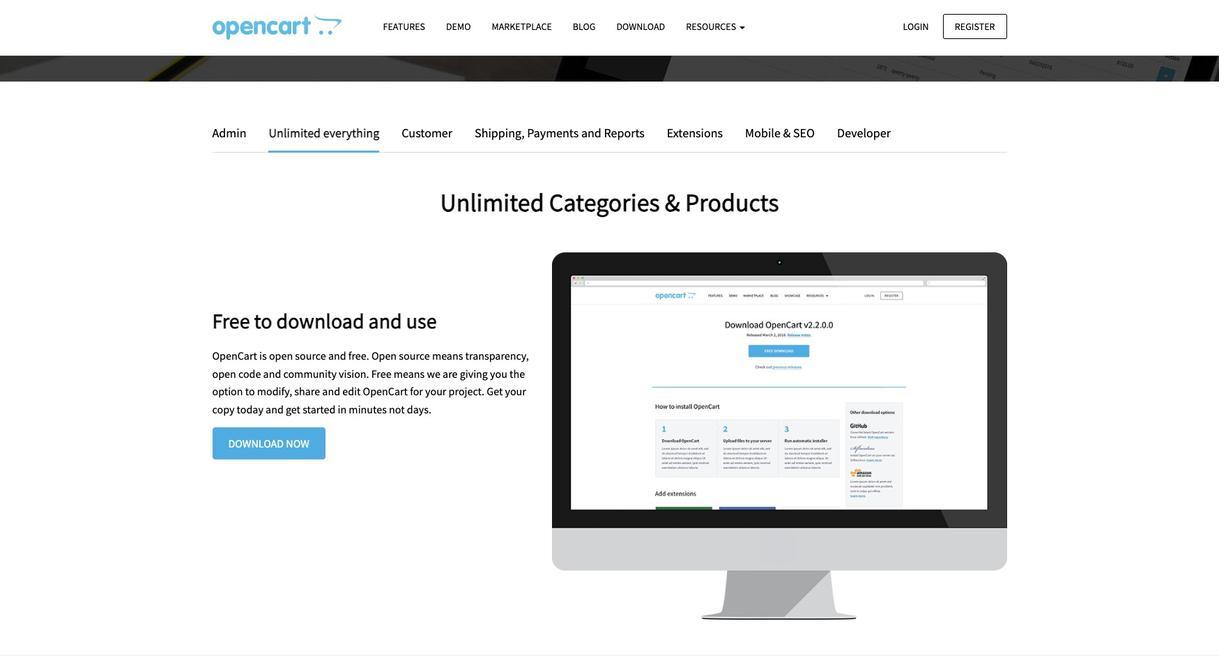 Task type: locate. For each thing, give the bounding box(es) containing it.
and left edit
[[322, 384, 340, 398]]

1 horizontal spatial means
[[432, 349, 463, 363]]

means
[[432, 349, 463, 363], [394, 367, 425, 381]]

not
[[389, 402, 405, 416]]

1 horizontal spatial source
[[399, 349, 430, 363]]

opencart is open source and free. open source means transparency, open code and community vision. free means we are giving you the option to modify, share and edit opencart for your project. get your copy today and get started in minutes not days.
[[212, 349, 529, 416]]

& left products
[[665, 187, 681, 218]]

1 vertical spatial free
[[372, 367, 392, 381]]

resources
[[686, 20, 739, 33]]

1 vertical spatial open
[[212, 367, 236, 381]]

we
[[427, 367, 441, 381]]

source
[[295, 349, 326, 363], [399, 349, 430, 363]]

1 horizontal spatial free
[[372, 367, 392, 381]]

customer link
[[391, 123, 463, 144]]

for up days. in the left of the page
[[410, 384, 423, 398]]

login link
[[892, 14, 941, 39]]

to up is
[[254, 308, 272, 334]]

and left 'free.'
[[328, 349, 346, 363]]

1 horizontal spatial unlimited
[[440, 187, 544, 218]]

0 vertical spatial opencart
[[212, 349, 257, 363]]

effective
[[502, 1, 562, 23]]

download right blog
[[617, 20, 665, 33]]

register link
[[943, 14, 1007, 39]]

minutes
[[349, 402, 387, 416]]

download link
[[606, 15, 676, 39]]

0 horizontal spatial open
[[212, 367, 236, 381]]

no
[[249, 1, 269, 23]]

resources link
[[676, 15, 756, 39]]

and
[[565, 1, 592, 23], [582, 125, 602, 141], [369, 308, 402, 334], [328, 349, 346, 363], [263, 367, 281, 381], [322, 384, 340, 398], [266, 402, 284, 416]]

means up are
[[432, 349, 463, 363]]

platform
[[691, 1, 752, 23]]

opencart
[[212, 349, 257, 363], [363, 384, 408, 398]]

for inside opencart is open source and free. open source means transparency, open code and community vision. free means we are giving you the option to modify, share and edit opencart for your project. get your copy today and get started in minutes not days.
[[410, 384, 423, 398]]

payments
[[527, 125, 579, 141]]

demo
[[446, 20, 471, 33]]

free inside opencart is open source and free. open source means transparency, open code and community vision. free means we are giving you the option to modify, share and edit opencart for your project. get your copy today and get started in minutes not days.
[[372, 367, 392, 381]]

admin link
[[212, 123, 257, 144]]

just
[[452, 1, 478, 23]]

you
[[490, 367, 508, 381]]

2 source from the left
[[399, 349, 430, 363]]

&
[[784, 125, 791, 141], [665, 187, 681, 218]]

free up code
[[212, 308, 250, 334]]

1 vertical spatial means
[[394, 367, 425, 381]]

your down we
[[425, 384, 447, 398]]

for right platform at the top right of the page
[[756, 1, 775, 23]]

your down the
[[505, 384, 526, 398]]

1 vertical spatial download
[[228, 436, 284, 450]]

to up today
[[245, 384, 255, 398]]

download
[[617, 20, 665, 33], [228, 436, 284, 450]]

1 vertical spatial &
[[665, 187, 681, 218]]

project.
[[449, 384, 485, 398]]

giving
[[460, 367, 488, 381]]

admin
[[212, 125, 247, 141]]

modify,
[[257, 384, 292, 398]]

blog link
[[563, 15, 606, 39]]

1 vertical spatial to
[[245, 384, 255, 398]]

is
[[259, 349, 267, 363]]

open up option
[[212, 367, 236, 381]]

1 source from the left
[[295, 349, 326, 363]]

for
[[756, 1, 775, 23], [410, 384, 423, 398]]

1 horizontal spatial opencart
[[363, 384, 408, 398]]

community
[[283, 367, 337, 381]]

0 horizontal spatial for
[[410, 384, 423, 398]]

unlimited for unlimited everything
[[269, 125, 321, 141]]

open right is
[[269, 349, 293, 363]]

unlimited everything link
[[258, 123, 390, 153]]

customer
[[402, 125, 453, 141]]

unlimited categories & products
[[440, 187, 779, 218]]

source up "community"
[[295, 349, 326, 363]]

0 vertical spatial open
[[269, 349, 293, 363]]

your
[[779, 1, 810, 23], [425, 384, 447, 398], [505, 384, 526, 398]]

opencart up code
[[212, 349, 257, 363]]

0 vertical spatial download
[[617, 20, 665, 33]]

0 horizontal spatial free
[[212, 308, 250, 334]]

features
[[383, 20, 425, 33]]

download for download
[[617, 20, 665, 33]]

started
[[303, 402, 336, 416]]

free
[[212, 308, 250, 334], [372, 367, 392, 381]]

your left new
[[779, 1, 810, 23]]

means left we
[[394, 367, 425, 381]]

download down today
[[228, 436, 284, 450]]

and right effective
[[565, 1, 592, 23]]

0 horizontal spatial unlimited
[[269, 125, 321, 141]]

1 vertical spatial for
[[410, 384, 423, 398]]

2 horizontal spatial your
[[779, 1, 810, 23]]

developer
[[838, 125, 891, 141]]

0 vertical spatial unlimited
[[269, 125, 321, 141]]

1 horizontal spatial download
[[617, 20, 665, 33]]

open
[[269, 349, 293, 363], [212, 367, 236, 381]]

mobile & seo link
[[735, 123, 826, 144]]

copy
[[212, 402, 235, 416]]

& left seo
[[784, 125, 791, 141]]

marketplace link
[[482, 15, 563, 39]]

0 horizontal spatial source
[[295, 349, 326, 363]]

0 horizontal spatial download
[[228, 436, 284, 450]]

source up we
[[399, 349, 430, 363]]

open
[[372, 349, 397, 363]]

1 horizontal spatial open
[[269, 349, 293, 363]]

free down open
[[372, 367, 392, 381]]

1 vertical spatial opencart
[[363, 384, 408, 398]]

no
[[370, 1, 388, 23]]

1 vertical spatial unlimited
[[440, 187, 544, 218]]

0 vertical spatial free
[[212, 308, 250, 334]]

0 vertical spatial &
[[784, 125, 791, 141]]

0 horizontal spatial opencart
[[212, 349, 257, 363]]

monthly
[[272, 1, 331, 23]]

login
[[903, 20, 929, 32]]

today
[[237, 402, 264, 416]]

shipping, payments and reports link
[[465, 123, 655, 144]]

opencart up not
[[363, 384, 408, 398]]

1 horizontal spatial for
[[756, 1, 775, 23]]

free to download and use
[[212, 308, 437, 334]]

to
[[254, 308, 272, 334], [245, 384, 255, 398]]

0 vertical spatial means
[[432, 349, 463, 363]]

unlimited
[[269, 125, 321, 141], [440, 187, 544, 218]]

0 vertical spatial to
[[254, 308, 272, 334]]

unlimited for unlimited categories & products
[[440, 187, 544, 218]]



Task type: describe. For each thing, give the bounding box(es) containing it.
store.
[[932, 1, 971, 23]]

marketplace
[[492, 20, 552, 33]]

are
[[443, 367, 458, 381]]

1 horizontal spatial &
[[784, 125, 791, 141]]

days.
[[407, 402, 432, 416]]

0 horizontal spatial your
[[425, 384, 447, 398]]

use
[[406, 308, 437, 334]]

seo
[[794, 125, 815, 141]]

and up the modify,
[[263, 367, 281, 381]]

in
[[338, 402, 347, 416]]

free.
[[349, 349, 369, 363]]

and up open
[[369, 308, 402, 334]]

extensions link
[[657, 123, 734, 144]]

and down the modify,
[[266, 402, 284, 416]]

products
[[686, 187, 779, 218]]

fees,
[[334, 1, 367, 23]]

get
[[286, 402, 301, 416]]

features link
[[373, 15, 436, 39]]

ecommerce
[[847, 1, 928, 23]]

free to download and use image
[[552, 252, 1007, 620]]

an
[[481, 1, 499, 23]]

0 horizontal spatial means
[[394, 367, 425, 381]]

download now link
[[212, 427, 326, 460]]

to inside opencart is open source and free. open source means transparency, open code and community vision. free means we are giving you the option to modify, share and edit opencart for your project. get your copy today and get started in minutes not days.
[[245, 384, 255, 398]]

1 horizontal spatial your
[[505, 384, 526, 398]]

categories
[[549, 187, 660, 218]]

blog
[[573, 20, 596, 33]]

demo link
[[436, 15, 482, 39]]

0 horizontal spatial &
[[665, 187, 681, 218]]

customizable
[[595, 1, 688, 23]]

download for download now
[[228, 436, 284, 450]]

and left reports
[[582, 125, 602, 141]]

shipping,
[[475, 125, 525, 141]]

extensions
[[667, 125, 723, 141]]

catches;
[[392, 1, 449, 23]]

reports
[[604, 125, 645, 141]]

everything
[[323, 125, 380, 141]]

opencart - features image
[[212, 15, 341, 40]]

download
[[277, 308, 364, 334]]

developer link
[[827, 123, 891, 144]]

share
[[295, 384, 320, 398]]

transparency,
[[466, 349, 529, 363]]

the
[[510, 367, 525, 381]]

mobile & seo
[[746, 125, 815, 141]]

shipping, payments and reports
[[475, 125, 645, 141]]

new
[[814, 1, 843, 23]]

now
[[286, 436, 310, 450]]

0 vertical spatial for
[[756, 1, 775, 23]]

mobile
[[746, 125, 781, 141]]

download now
[[228, 436, 310, 450]]

option
[[212, 384, 243, 398]]

register
[[955, 20, 996, 32]]

unlimited everything
[[269, 125, 380, 141]]

vision.
[[339, 367, 369, 381]]

edit
[[343, 384, 361, 398]]

get
[[487, 384, 503, 398]]

no monthly fees, no catches; just an effective and customizable platform for your new ecommerce store.
[[249, 1, 971, 23]]

code
[[238, 367, 261, 381]]



Task type: vqa. For each thing, say whether or not it's contained in the screenshot.
OpenCart - Open Source Shopping Cart Solution image
no



